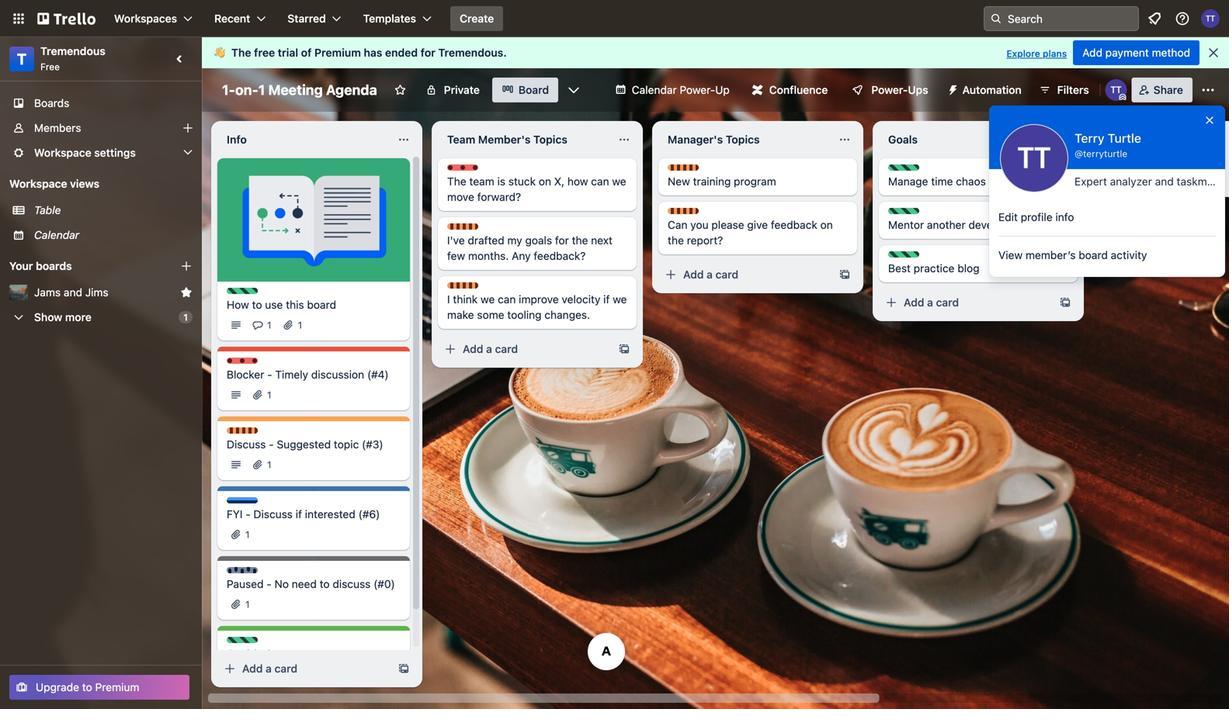Task type: vqa. For each thing, say whether or not it's contained in the screenshot.
top color: blue, title: "fyi" 'element'
no



Task type: locate. For each thing, give the bounding box(es) containing it.
add a card down turtle
[[1125, 172, 1180, 185]]

1 vertical spatial create from template… image
[[398, 663, 410, 676]]

the inside blocker the team is stuck on x, how can we move forward?
[[447, 175, 467, 188]]

add left payment
[[1083, 46, 1103, 59]]

- for paused
[[267, 578, 272, 591]]

next
[[591, 234, 613, 247]]

x,
[[554, 175, 565, 188]]

color: green, title: "goal" element down goals
[[889, 165, 924, 176]]

blocker - timely discussion (#4) link
[[227, 367, 401, 383]]

discuss can you please give feedback on the report?
[[668, 209, 833, 247]]

add a card button for i've drafted my goals for the next few months. any feedback?
[[438, 337, 612, 362]]

board inside the goal how to use this board
[[307, 299, 336, 311]]

filters button
[[1034, 78, 1094, 103]]

0 vertical spatial color: red, title: "blocker" element
[[447, 165, 497, 176]]

0 vertical spatial calendar
[[632, 83, 677, 96]]

discuss - suggested topic (#3) link
[[227, 437, 401, 453]]

- for blocker
[[267, 369, 272, 381]]

- inside discuss discuss - suggested topic (#3)
[[269, 438, 274, 451]]

1 vertical spatial color: red, title: "blocker" element
[[227, 358, 276, 370]]

1 horizontal spatial to
[[252, 299, 262, 311]]

topics up discuss new training program
[[726, 133, 760, 146]]

1 vertical spatial create from template… image
[[618, 343, 631, 356]]

discussion
[[311, 369, 364, 381]]

card
[[1157, 172, 1180, 185], [716, 268, 739, 281], [936, 296, 959, 309], [495, 343, 518, 356], [275, 663, 298, 676]]

goal down color: black, title: "paused" element
[[242, 638, 263, 649]]

1 vertical spatial to
[[320, 578, 330, 591]]

color: green, title: "goal" element
[[889, 165, 924, 176], [889, 208, 924, 220], [889, 252, 924, 263], [227, 288, 263, 300], [227, 638, 263, 649]]

blocker left is
[[463, 165, 497, 176]]

changes.
[[545, 309, 590, 322]]

this member is an admin of this board. image
[[1120, 94, 1127, 101]]

color: green, title: "goal" element down manage
[[889, 208, 924, 220]]

goal best practice blog
[[889, 252, 980, 275]]

banner
[[202, 37, 1230, 68]]

give
[[748, 219, 768, 231]]

need
[[292, 578, 317, 591]]

upgrade to premium
[[36, 682, 139, 694]]

manage
[[889, 175, 929, 188]]

0 horizontal spatial terry turtle (terryturtle) image
[[1000, 124, 1069, 193]]

the inside banner
[[231, 46, 251, 59]]

1 horizontal spatial create from template… image
[[1059, 297, 1072, 309]]

workspace up table at the top left of the page
[[9, 177, 67, 190]]

agenda
[[326, 82, 377, 98]]

0 vertical spatial premium
[[315, 46, 361, 59]]

can inside discuss i think we can improve velocity if we make some tooling changes.
[[498, 293, 516, 306]]

a
[[1148, 172, 1154, 185], [707, 268, 713, 281], [928, 296, 934, 309], [486, 343, 492, 356], [266, 663, 272, 676]]

1-
[[222, 82, 235, 98]]

color: orange, title: "discuss" element down manager's
[[668, 165, 719, 176]]

member's
[[478, 133, 531, 146]]

0 vertical spatial the
[[231, 46, 251, 59]]

color: orange, title: "discuss" element up "months."
[[447, 224, 498, 235]]

activity
[[1111, 249, 1148, 262]]

terry turtle (terryturtle) image
[[1106, 79, 1128, 101]]

this
[[286, 299, 304, 311]]

create from template… image for goals
[[1059, 297, 1072, 309]]

add a card for mentor another developer
[[904, 296, 959, 309]]

workspaces button
[[105, 6, 202, 31]]

add down best
[[904, 296, 925, 309]]

back to home image
[[37, 6, 96, 31]]

the right 👋
[[231, 46, 251, 59]]

if inside discuss i think we can improve velocity if we make some tooling changes.
[[604, 293, 610, 306]]

primary element
[[0, 0, 1230, 37]]

discuss down manager's
[[684, 165, 719, 176]]

1 horizontal spatial terry turtle (terryturtle) image
[[1202, 9, 1220, 28]]

1 horizontal spatial color: red, title: "blocker" element
[[447, 165, 497, 176]]

color: orange, title: "discuss" element for you
[[668, 208, 719, 220]]

for inside discuss i've drafted my goals for the next few months. any feedback?
[[555, 234, 569, 247]]

1 down "color: blue, title: "fyi"" element
[[245, 530, 250, 541]]

1 vertical spatial workspace
[[9, 177, 67, 190]]

1 horizontal spatial can
[[591, 175, 609, 188]]

private button
[[416, 78, 489, 103]]

workspaces
[[114, 12, 177, 25]]

tremendous link
[[40, 45, 106, 57]]

the inside discuss can you please give feedback on the report?
[[668, 234, 684, 247]]

close image
[[1204, 114, 1216, 127]]

0 vertical spatial board
[[1079, 249, 1108, 262]]

for right ended on the left of page
[[421, 46, 436, 59]]

0 horizontal spatial the
[[231, 46, 251, 59]]

the left the next
[[572, 234, 588, 247]]

color: green, title: "goal" element down the "mentor"
[[889, 252, 924, 263]]

has
[[364, 46, 382, 59]]

goals
[[525, 234, 552, 247]]

blocker left timely
[[227, 369, 264, 381]]

0 vertical spatial workspace
[[34, 146, 91, 159]]

1 horizontal spatial for
[[555, 234, 569, 247]]

0 vertical spatial can
[[591, 175, 609, 188]]

improve
[[519, 293, 559, 306]]

- inside blocker blocker - timely discussion (#4)
[[267, 369, 272, 381]]

1 horizontal spatial if
[[604, 293, 610, 306]]

0 horizontal spatial topics
[[534, 133, 568, 146]]

0 horizontal spatial the
[[572, 234, 588, 247]]

blocker inside blocker the team is stuck on x, how can we move forward?
[[463, 165, 497, 176]]

discuss inside discuss can you please give feedback on the report?
[[684, 209, 719, 220]]

color: orange, title: "discuss" element
[[668, 165, 719, 176], [668, 208, 719, 220], [447, 224, 498, 235], [447, 283, 498, 294], [227, 428, 278, 440]]

1 topics from the left
[[534, 133, 568, 146]]

0 horizontal spatial can
[[498, 293, 516, 306]]

the for blocker
[[447, 175, 467, 188]]

to left 'use'
[[252, 299, 262, 311]]

- left timely
[[267, 369, 272, 381]]

calendar down table at the top left of the page
[[34, 229, 79, 242]]

1 horizontal spatial create from template… image
[[839, 269, 851, 281]]

add down report?
[[684, 268, 704, 281]]

1 right '1-'
[[258, 82, 265, 98]]

color: red, title: "blocker" element up move at top
[[447, 165, 497, 176]]

on left x,
[[539, 175, 551, 188]]

1 horizontal spatial power-
[[872, 83, 908, 96]]

1 vertical spatial can
[[498, 293, 516, 306]]

tremendous
[[40, 45, 106, 57], [438, 46, 504, 59]]

0 vertical spatial terry turtle (terryturtle) image
[[1202, 9, 1220, 28]]

to right need
[[320, 578, 330, 591]]

add down make
[[463, 343, 483, 356]]

the
[[231, 46, 251, 59], [447, 175, 467, 188]]

calendar power-up link
[[606, 78, 739, 103]]

create from template… image
[[1059, 297, 1072, 309], [398, 663, 410, 676]]

discuss inside discuss i've drafted my goals for the next few months. any feedback?
[[463, 224, 498, 235]]

goals
[[889, 133, 918, 146]]

premium right "of" at the top left of the page
[[315, 46, 361, 59]]

tremendous down the create button
[[438, 46, 504, 59]]

color: green, title: "goal" element down color: black, title: "paused" element
[[227, 638, 263, 649]]

more
[[65, 311, 92, 324]]

member's
[[1026, 249, 1076, 262]]

color: orange, title: "discuss" element for think
[[447, 283, 498, 294]]

1 vertical spatial for
[[555, 234, 569, 247]]

1 vertical spatial on
[[821, 219, 833, 231]]

goal how to use this board
[[227, 289, 336, 311]]

1 horizontal spatial premium
[[315, 46, 361, 59]]

add a card down some
[[463, 343, 518, 356]]

to right upgrade at the left bottom of the page
[[82, 682, 92, 694]]

0 horizontal spatial create from template… image
[[618, 343, 631, 356]]

blocker down 'use'
[[242, 359, 276, 370]]

can right how
[[591, 175, 609, 188]]

color: orange, title: "discuss" element up make
[[447, 283, 498, 294]]

1 horizontal spatial the
[[447, 175, 467, 188]]

new
[[668, 175, 690, 188]]

add for info
[[242, 663, 263, 676]]

- inside paused paused - no need to discuss (#0)
[[267, 578, 272, 591]]

1 the from the left
[[572, 234, 588, 247]]

a for can you please give feedback on the report?
[[707, 268, 713, 281]]

share button
[[1132, 78, 1193, 103]]

Manager's Topics text field
[[659, 127, 830, 152]]

- inside the fyi fyi - discuss if interested (#6)
[[246, 508, 251, 521]]

0 horizontal spatial tremendous
[[40, 45, 106, 57]]

premium right upgrade at the left bottom of the page
[[95, 682, 139, 694]]

calendar inside 'link'
[[34, 229, 79, 242]]

table link
[[34, 203, 193, 218]]

0 horizontal spatial create from template… image
[[398, 663, 410, 676]]

Board name text field
[[214, 78, 385, 103]]

paused paused - no need to discuss (#0)
[[227, 569, 395, 591]]

0 horizontal spatial board
[[307, 299, 336, 311]]

0 vertical spatial create from template… image
[[1059, 297, 1072, 309]]

card for can you please give feedback on the report?
[[716, 268, 739, 281]]

1 vertical spatial the
[[447, 175, 467, 188]]

discuss
[[333, 578, 371, 591]]

confluence icon image
[[752, 85, 763, 96]]

add payment method button
[[1074, 40, 1200, 65]]

goal left time
[[904, 165, 924, 176]]

0 vertical spatial create from template… image
[[839, 269, 851, 281]]

ended
[[385, 46, 418, 59]]

members link
[[0, 116, 202, 141]]

1 vertical spatial board
[[307, 299, 336, 311]]

color: red, title: "blocker" element down the how
[[227, 358, 276, 370]]

workspace inside dropdown button
[[34, 146, 91, 159]]

discuss for -
[[242, 429, 278, 440]]

0 horizontal spatial if
[[296, 508, 302, 521]]

1 horizontal spatial the
[[668, 234, 684, 247]]

if inside the fyi fyi - discuss if interested (#6)
[[296, 508, 302, 521]]

team
[[447, 133, 476, 146]]

the down can at right
[[668, 234, 684, 247]]

drafted
[[468, 234, 505, 247]]

add down the terryturtle
[[1125, 172, 1145, 185]]

we right how
[[612, 175, 627, 188]]

your boards with 2 items element
[[9, 257, 157, 276]]

terry turtle (terryturtle) image right open information menu icon
[[1202, 9, 1220, 28]]

board left activity
[[1079, 249, 1108, 262]]

goal inside the goal how to use this board
[[242, 289, 263, 300]]

1 down this
[[298, 320, 302, 331]]

- up color: black, title: "paused" element
[[246, 508, 251, 521]]

2 power- from the left
[[872, 83, 908, 96]]

create from template… image for i've drafted my goals for the next few months. any feedback?
[[618, 343, 631, 356]]

0 horizontal spatial color: red, title: "blocker" element
[[227, 358, 276, 370]]

manager's
[[668, 133, 723, 146]]

color: black, title: "paused" element
[[227, 568, 275, 579]]

for inside banner
[[421, 46, 436, 59]]

1 down discuss discuss - suggested topic (#3)
[[267, 460, 272, 471]]

add a card for i've drafted my goals for the next few months. any feedback?
[[463, 343, 518, 356]]

terry turtle (terryturtle) image left @
[[1000, 124, 1069, 193]]

calendar up manager's
[[632, 83, 677, 96]]

we
[[612, 175, 627, 188], [481, 293, 495, 306], [613, 293, 627, 306]]

Info text field
[[217, 127, 388, 152]]

0 notifications image
[[1146, 9, 1164, 28]]

workspace down members
[[34, 146, 91, 159]]

color: green, title: "goal" element for goal (#1)
[[227, 638, 263, 649]]

fyi
[[242, 499, 257, 510], [227, 508, 243, 521]]

workspace
[[34, 146, 91, 159], [9, 177, 67, 190]]

0 vertical spatial to
[[252, 299, 262, 311]]

goal down the "mentor"
[[904, 252, 924, 263]]

discuss for you
[[684, 209, 719, 220]]

2 topics from the left
[[726, 133, 760, 146]]

any
[[512, 250, 531, 263]]

1 vertical spatial premium
[[95, 682, 139, 694]]

1 horizontal spatial tremendous
[[438, 46, 504, 59]]

power- up manager's
[[680, 83, 715, 96]]

discuss up report?
[[684, 209, 719, 220]]

if right velocity
[[604, 293, 610, 306]]

i
[[447, 293, 450, 306]]

1 vertical spatial terry turtle (terryturtle) image
[[1000, 124, 1069, 193]]

on inside blocker the team is stuck on x, how can we move forward?
[[539, 175, 551, 188]]

topics up x,
[[534, 133, 568, 146]]

power- up goals
[[872, 83, 908, 96]]

color: blue, title: "fyi" element
[[227, 498, 258, 510]]

color: orange, title: "discuss" element up report?
[[668, 208, 719, 220]]

discuss discuss - suggested topic (#3)
[[227, 429, 383, 451]]

boards
[[36, 260, 72, 273]]

blocker
[[463, 165, 497, 176], [242, 359, 276, 370], [227, 369, 264, 381]]

color: green, title: "goal" element left 'use'
[[227, 288, 263, 300]]

1 vertical spatial if
[[296, 508, 302, 521]]

on right feedback
[[821, 219, 833, 231]]

for
[[421, 46, 436, 59], [555, 234, 569, 247]]

power- inside button
[[872, 83, 908, 96]]

1 horizontal spatial calendar
[[632, 83, 677, 96]]

workspace for workspace settings
[[34, 146, 91, 159]]

1 horizontal spatial topics
[[726, 133, 760, 146]]

board right this
[[307, 299, 336, 311]]

add a card down report?
[[684, 268, 739, 281]]

0 vertical spatial if
[[604, 293, 610, 306]]

discuss up some
[[463, 284, 498, 294]]

create from template… image
[[839, 269, 851, 281], [618, 343, 631, 356]]

2 the from the left
[[668, 234, 684, 247]]

goal down manage
[[904, 209, 924, 220]]

discuss up "months."
[[463, 224, 498, 235]]

1 inside board name text field
[[258, 82, 265, 98]]

0 horizontal spatial calendar
[[34, 229, 79, 242]]

1 down blocker blocker - timely discussion (#4)
[[267, 390, 272, 401]]

a for i've drafted my goals for the next few months. any feedback?
[[486, 343, 492, 356]]

1 vertical spatial calendar
[[34, 229, 79, 242]]

on inside discuss can you please give feedback on the report?
[[821, 219, 833, 231]]

discuss left interested
[[254, 508, 293, 521]]

how
[[227, 299, 249, 311]]

0 vertical spatial on
[[539, 175, 551, 188]]

starred button
[[278, 6, 351, 31]]

manage time chaos link
[[889, 174, 1069, 190]]

paused - no need to discuss (#0) link
[[227, 577, 401, 593]]

color: red, title: "blocker" element
[[447, 165, 497, 176], [227, 358, 276, 370]]

goal for how
[[242, 289, 263, 300]]

blocker for -
[[242, 359, 276, 370]]

if left interested
[[296, 508, 302, 521]]

workspace for workspace views
[[9, 177, 67, 190]]

goal left (#1)
[[227, 648, 250, 661]]

blog
[[958, 262, 980, 275]]

goal inside goal manage time chaos
[[904, 165, 924, 176]]

to inside the goal how to use this board
[[252, 299, 262, 311]]

- left 'suggested'
[[269, 438, 274, 451]]

goal inside 'goal mentor another developer'
[[904, 209, 924, 220]]

view
[[999, 249, 1023, 262]]

card for i've drafted my goals for the next few months. any feedback?
[[495, 343, 518, 356]]

can you please give feedback on the report? link
[[668, 217, 848, 249]]

1 horizontal spatial on
[[821, 219, 833, 231]]

discuss inside discuss new training program
[[684, 165, 719, 176]]

training
[[693, 175, 731, 188]]

Goals text field
[[879, 127, 1050, 152]]

terry turtle @ terryturtle
[[1075, 131, 1142, 159]]

meeting
[[268, 82, 323, 98]]

terry turtle (terryturtle) image
[[1202, 9, 1220, 28], [1000, 124, 1069, 193]]

can up some
[[498, 293, 516, 306]]

please
[[712, 219, 745, 231]]

the up move at top
[[447, 175, 467, 188]]

0 horizontal spatial power-
[[680, 83, 715, 96]]

suggested
[[277, 438, 331, 451]]

discuss inside discuss i think we can improve velocity if we make some tooling changes.
[[463, 284, 498, 294]]

goal left 'use'
[[242, 289, 263, 300]]

on
[[539, 175, 551, 188], [821, 219, 833, 231]]

color: green, title: "goal" element for how to use this board
[[227, 288, 263, 300]]

discuss inside the fyi fyi - discuss if interested (#6)
[[254, 508, 293, 521]]

0 horizontal spatial on
[[539, 175, 551, 188]]

paused left need
[[242, 569, 275, 579]]

add for manager's topics
[[684, 268, 704, 281]]

tremendous up free
[[40, 45, 106, 57]]

add a card
[[1125, 172, 1180, 185], [684, 268, 739, 281], [904, 296, 959, 309], [463, 343, 518, 356], [242, 663, 298, 676]]

discuss down timely
[[242, 429, 278, 440]]

add for team member's topics
[[463, 343, 483, 356]]

2 vertical spatial to
[[82, 682, 92, 694]]

add down (#1)
[[242, 663, 263, 676]]

2 horizontal spatial to
[[320, 578, 330, 591]]

1 horizontal spatial board
[[1079, 249, 1108, 262]]

0 horizontal spatial for
[[421, 46, 436, 59]]

- left no
[[267, 578, 272, 591]]

goal mentor another developer
[[889, 209, 1019, 231]]

workspace views
[[9, 177, 99, 190]]

0 horizontal spatial to
[[82, 682, 92, 694]]

add a card down practice
[[904, 296, 959, 309]]

goal inside goal best practice blog
[[904, 252, 924, 263]]

for up 'feedback?'
[[555, 234, 569, 247]]

topics
[[534, 133, 568, 146], [726, 133, 760, 146]]

0 vertical spatial for
[[421, 46, 436, 59]]



Task type: describe. For each thing, give the bounding box(es) containing it.
add inside button
[[1083, 46, 1103, 59]]

color: green, title: "goal" element for best practice blog
[[889, 252, 924, 263]]

a for mentor another developer
[[928, 296, 934, 309]]

terryturtle
[[1084, 148, 1128, 159]]

.
[[504, 46, 507, 59]]

time
[[932, 175, 953, 188]]

think
[[453, 293, 478, 306]]

starred icon image
[[180, 287, 193, 299]]

settings
[[94, 146, 136, 159]]

calendar power-up
[[632, 83, 730, 96]]

boards link
[[0, 91, 202, 116]]

goal for best
[[904, 252, 924, 263]]

report?
[[687, 234, 723, 247]]

move
[[447, 191, 474, 204]]

discuss for drafted
[[463, 224, 498, 235]]

1 down color: black, title: "paused" element
[[245, 600, 250, 611]]

color: red, title: "blocker" element for blocker - timely discussion (#4)
[[227, 358, 276, 370]]

another
[[927, 219, 966, 231]]

add payment method
[[1083, 46, 1191, 59]]

Team Member's Topics text field
[[438, 127, 609, 152]]

upgrade
[[36, 682, 79, 694]]

mentor another developer link
[[889, 217, 1069, 233]]

open information menu image
[[1175, 11, 1191, 26]]

paused left no
[[227, 578, 264, 591]]

add for goals
[[904, 296, 925, 309]]

automation
[[963, 83, 1022, 96]]

ups
[[908, 83, 929, 96]]

fyi fyi - discuss if interested (#6)
[[227, 499, 380, 521]]

make
[[447, 309, 474, 322]]

t link
[[9, 47, 34, 71]]

topic
[[334, 438, 359, 451]]

how
[[568, 175, 588, 188]]

timely
[[275, 369, 308, 381]]

we inside blocker the team is stuck on x, how can we move forward?
[[612, 175, 627, 188]]

fyi - discuss if interested (#6) link
[[227, 507, 401, 523]]

goal manage time chaos
[[889, 165, 986, 188]]

color: orange, title: "discuss" element for drafted
[[447, 224, 498, 235]]

add a card button for can you please give feedback on the report?
[[659, 263, 833, 287]]

i've
[[447, 234, 465, 247]]

card for mentor another developer
[[936, 296, 959, 309]]

(#3)
[[362, 438, 383, 451]]

banner containing 👋
[[202, 37, 1230, 68]]

private
[[444, 83, 480, 96]]

blocker blocker - timely discussion (#4)
[[227, 359, 389, 381]]

chaos
[[956, 175, 986, 188]]

templates button
[[354, 6, 441, 31]]

i think we can improve velocity if we make some tooling changes. link
[[447, 292, 628, 323]]

explore plans
[[1007, 48, 1067, 59]]

how to use this board link
[[227, 297, 401, 313]]

star or unstar board image
[[394, 84, 407, 96]]

(#1)
[[253, 648, 272, 661]]

discuss for training
[[684, 165, 719, 176]]

use
[[265, 299, 283, 311]]

search image
[[990, 12, 1003, 25]]

explore plans button
[[1007, 44, 1067, 63]]

we right velocity
[[613, 293, 627, 306]]

add board image
[[180, 260, 193, 273]]

Search field
[[1003, 7, 1139, 30]]

👋 the free trial of premium has ended for tremendous .
[[214, 46, 507, 59]]

color: green, title: "goal" element for manage time chaos
[[889, 165, 924, 176]]

add a card for can you please give feedback on the report?
[[684, 268, 739, 281]]

t
[[17, 50, 27, 68]]

automation button
[[941, 78, 1031, 103]]

create
[[460, 12, 494, 25]]

jams
[[34, 286, 61, 299]]

terry
[[1075, 131, 1105, 146]]

new training program link
[[668, 174, 848, 190]]

color: orange, title: "discuss" element up "color: blue, title: "fyi"" element
[[227, 428, 278, 440]]

jams and jims
[[34, 286, 108, 299]]

topics inside text box
[[534, 133, 568, 146]]

add a card button for mentor another developer
[[879, 290, 1053, 315]]

the inside discuss i've drafted my goals for the next few months. any feedback?
[[572, 234, 588, 247]]

color: orange, title: "discuss" element for training
[[668, 165, 719, 176]]

manager's topics
[[668, 133, 760, 146]]

edit profile info
[[999, 211, 1075, 224]]

show menu image
[[1201, 82, 1216, 98]]

discuss new training program
[[668, 165, 777, 188]]

my
[[508, 234, 522, 247]]

create button
[[451, 6, 503, 31]]

best
[[889, 262, 911, 275]]

we up some
[[481, 293, 495, 306]]

board link
[[492, 78, 559, 103]]

(#6)
[[359, 508, 380, 521]]

trial
[[278, 46, 298, 59]]

views
[[70, 177, 99, 190]]

- for fyi
[[246, 508, 251, 521]]

blocker for team
[[463, 165, 497, 176]]

goal for mentor
[[904, 209, 924, 220]]

create from template… image for can you please give feedback on the report?
[[839, 269, 851, 281]]

boards
[[34, 97, 69, 110]]

goal goal (#1)
[[227, 638, 272, 661]]

goal for manage
[[904, 165, 924, 176]]

upgrade to premium link
[[9, 676, 190, 701]]

discuss left 'suggested'
[[227, 438, 266, 451]]

some
[[477, 309, 505, 322]]

1 down 'use'
[[267, 320, 272, 331]]

premium inside banner
[[315, 46, 361, 59]]

calendar for calendar power-up
[[632, 83, 677, 96]]

workspace navigation collapse icon image
[[169, 48, 191, 70]]

- for discuss
[[269, 438, 274, 451]]

create from template… image for info
[[398, 663, 410, 676]]

recent button
[[205, 6, 275, 31]]

power-ups
[[872, 83, 929, 96]]

sm image
[[941, 78, 963, 99]]

add a card down (#1)
[[242, 663, 298, 676]]

color: green, title: "goal" element for mentor another developer
[[889, 208, 924, 220]]

tooling
[[507, 309, 542, 322]]

your boards
[[9, 260, 72, 273]]

feedback?
[[534, 250, 586, 263]]

to inside paused paused - no need to discuss (#0)
[[320, 578, 330, 591]]

1 down starred icon
[[183, 312, 188, 323]]

goal for goal
[[242, 638, 263, 649]]

board
[[519, 83, 549, 96]]

topics inside text field
[[726, 133, 760, 146]]

wave image
[[214, 46, 225, 60]]

calendar for calendar
[[34, 229, 79, 242]]

payment
[[1106, 46, 1149, 59]]

developer
[[969, 219, 1019, 231]]

can
[[668, 219, 688, 231]]

can inside blocker the team is stuck on x, how can we move forward?
[[591, 175, 609, 188]]

0 horizontal spatial premium
[[95, 682, 139, 694]]

free
[[40, 61, 60, 72]]

customize views image
[[566, 82, 582, 98]]

team
[[469, 175, 495, 188]]

recent
[[214, 12, 250, 25]]

explore
[[1007, 48, 1041, 59]]

starred
[[288, 12, 326, 25]]

workspace settings
[[34, 146, 136, 159]]

discuss for think
[[463, 284, 498, 294]]

jims
[[85, 286, 108, 299]]

color: red, title: "blocker" element for the team is stuck on x, how can we move forward?
[[447, 165, 497, 176]]

tremendous free
[[40, 45, 106, 72]]

edit
[[999, 211, 1018, 224]]

1 power- from the left
[[680, 83, 715, 96]]

the for 👋
[[231, 46, 251, 59]]

i've drafted my goals for the next few months. any feedback? link
[[447, 233, 628, 264]]

discuss i think we can improve velocity if we make some tooling changes.
[[447, 284, 627, 322]]



